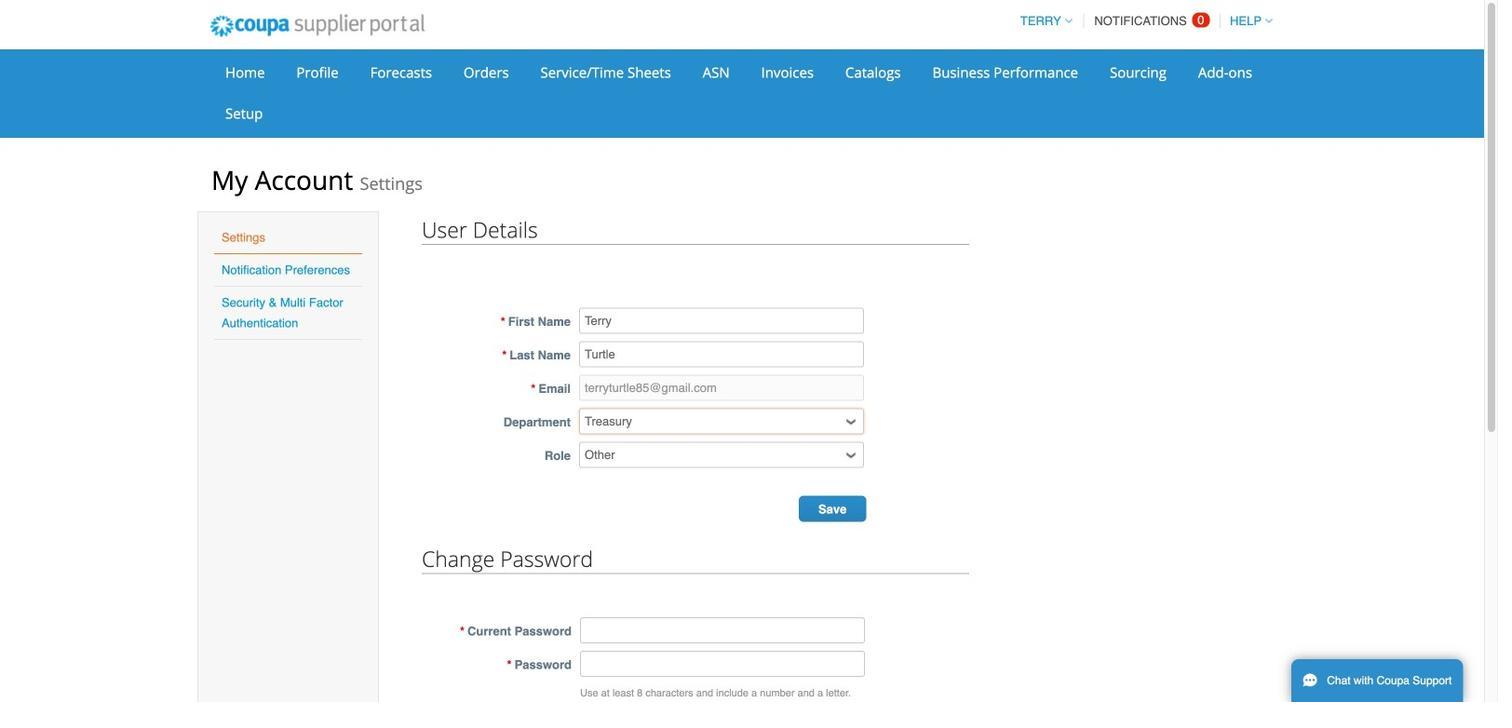 Task type: locate. For each thing, give the bounding box(es) containing it.
None text field
[[579, 308, 865, 334], [579, 342, 865, 368], [579, 308, 865, 334], [579, 342, 865, 368]]

None text field
[[579, 375, 865, 401]]

None password field
[[580, 618, 865, 644], [580, 651, 865, 677], [580, 618, 865, 644], [580, 651, 865, 677]]

navigation
[[1013, 3, 1274, 39]]



Task type: vqa. For each thing, say whether or not it's contained in the screenshot.
Adding Users To Your Account at the left top
no



Task type: describe. For each thing, give the bounding box(es) containing it.
coupa supplier portal image
[[198, 3, 438, 49]]



